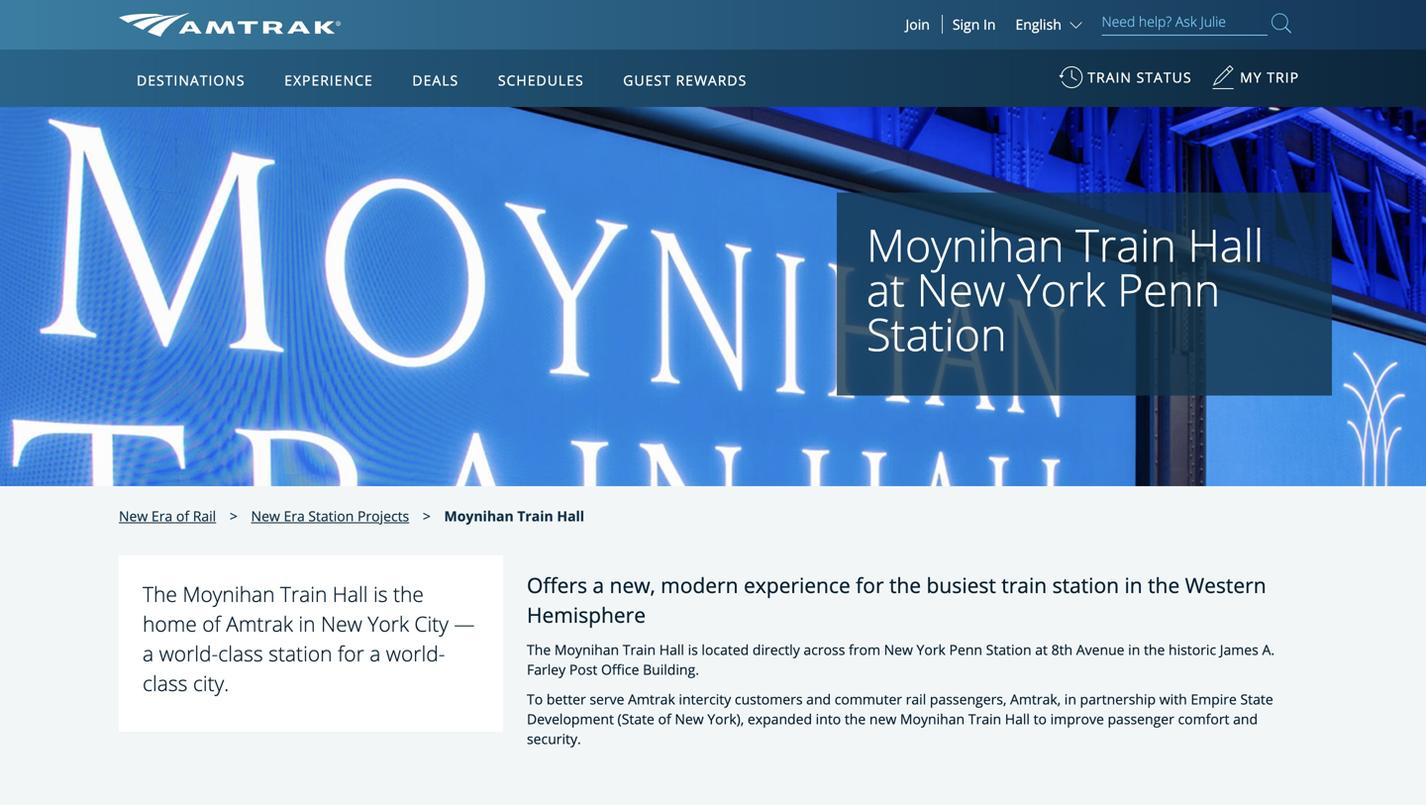 Task type: vqa. For each thing, say whether or not it's contained in the screenshot.
Moynihan Train Hall
yes



Task type: locate. For each thing, give the bounding box(es) containing it.
building.
[[643, 661, 700, 679]]

banner containing join
[[0, 0, 1427, 458]]

0 horizontal spatial and
[[807, 690, 831, 709]]

era left projects
[[284, 507, 305, 526]]

york),
[[708, 710, 744, 729]]

offers
[[527, 571, 588, 600]]

1 horizontal spatial amtrak
[[628, 690, 676, 709]]

1 horizontal spatial is
[[688, 641, 698, 660]]

0 vertical spatial the
[[143, 580, 177, 608]]

world- down "city"
[[386, 640, 445, 668]]

1 era from the left
[[152, 507, 173, 526]]

1 horizontal spatial class
[[218, 640, 263, 668]]

class left city. in the left of the page
[[143, 669, 188, 698]]

and
[[807, 690, 831, 709], [1234, 710, 1259, 729]]

application
[[193, 165, 668, 443]]

1 vertical spatial at
[[1036, 641, 1048, 660]]

is for the
[[374, 580, 388, 608]]

the inside the moynihan train hall is the home of amtrak in new york city — a world-class station for a world- class city.
[[393, 580, 424, 608]]

at inside the moynihan train hall is located directly across from new york penn station at 8th avenue in the historic james a. farley post office building.
[[1036, 641, 1048, 660]]

train
[[1088, 68, 1133, 87]]

1 vertical spatial class
[[143, 669, 188, 698]]

1 vertical spatial station
[[269, 640, 332, 668]]

the up home
[[143, 580, 177, 608]]

the inside to better serve amtrak intercity customers and commuter rail passengers, amtrak, in partnership with empire state development (state of new york), expanded into the new moynihan train hall to improve passenger comfort and security.
[[845, 710, 866, 729]]

in inside to better serve amtrak intercity customers and commuter rail passengers, amtrak, in partnership with empire state development (state of new york), expanded into the new moynihan train hall to improve passenger comfort and security.
[[1065, 690, 1077, 709]]

era
[[152, 507, 173, 526], [284, 507, 305, 526]]

at
[[867, 259, 906, 320], [1036, 641, 1048, 660]]

2 vertical spatial station
[[987, 641, 1032, 660]]

0 horizontal spatial the
[[143, 580, 177, 608]]

station
[[1053, 571, 1120, 600], [269, 640, 332, 668]]

1 horizontal spatial of
[[202, 610, 221, 638]]

1 vertical spatial and
[[1234, 710, 1259, 729]]

0 vertical spatial amtrak
[[226, 610, 293, 638]]

across
[[804, 641, 846, 660]]

0 vertical spatial is
[[374, 580, 388, 608]]

new era station projects link
[[251, 507, 409, 526]]

expanded
[[748, 710, 813, 729]]

amtrak image
[[119, 13, 341, 37]]

the inside the moynihan train hall is located directly across from new york penn station at 8th avenue in the historic james a. farley post office building.
[[527, 641, 551, 660]]

in
[[1125, 571, 1143, 600], [299, 610, 316, 638], [1129, 641, 1141, 660], [1065, 690, 1077, 709]]

2 horizontal spatial a
[[593, 571, 605, 600]]

0 horizontal spatial for
[[338, 640, 364, 668]]

status
[[1137, 68, 1193, 87]]

customers
[[735, 690, 803, 709]]

class
[[218, 640, 263, 668], [143, 669, 188, 698]]

0 vertical spatial penn
[[1118, 259, 1221, 320]]

1 horizontal spatial york
[[917, 641, 946, 660]]

in inside the moynihan train hall is the home of amtrak in new york city — a world-class station for a world- class city.
[[299, 610, 316, 638]]

the left historic
[[1144, 641, 1166, 660]]

for inside the moynihan train hall is the home of amtrak in new york city — a world-class station for a world- class city.
[[338, 640, 364, 668]]

world-
[[159, 640, 218, 668], [386, 640, 445, 668]]

2 horizontal spatial york
[[1018, 259, 1106, 320]]

1 horizontal spatial at
[[1036, 641, 1048, 660]]

hall inside to better serve amtrak intercity customers and commuter rail passengers, amtrak, in partnership with empire state development (state of new york), expanded into the new moynihan train hall to improve passenger comfort and security.
[[1006, 710, 1031, 729]]

and down the state
[[1234, 710, 1259, 729]]

of left rail
[[176, 507, 189, 526]]

train status link
[[1060, 58, 1193, 107]]

destinations
[[137, 71, 245, 90]]

new,
[[610, 571, 656, 600]]

1 vertical spatial penn
[[950, 641, 983, 660]]

moynihan inside to better serve amtrak intercity customers and commuter rail passengers, amtrak, in partnership with empire state development (state of new york), expanded into the new moynihan train hall to improve passenger comfort and security.
[[901, 710, 965, 729]]

york inside the moynihan train hall is located directly across from new york penn station at 8th avenue in the historic james a. farley post office building.
[[917, 641, 946, 660]]

0 horizontal spatial at
[[867, 259, 906, 320]]

train inside moynihan train hall at new york penn station
[[1076, 215, 1177, 275]]

york
[[1018, 259, 1106, 320], [368, 610, 409, 638], [917, 641, 946, 660]]

amtrak
[[226, 610, 293, 638], [628, 690, 676, 709]]

is up building.
[[688, 641, 698, 660]]

the down commuter at the bottom
[[845, 710, 866, 729]]

rail
[[193, 507, 216, 526]]

1 horizontal spatial era
[[284, 507, 305, 526]]

2 vertical spatial york
[[917, 641, 946, 660]]

deals
[[413, 71, 459, 90]]

train
[[1076, 215, 1177, 275], [518, 507, 554, 526], [280, 580, 327, 608], [623, 641, 656, 660], [969, 710, 1002, 729]]

0 horizontal spatial is
[[374, 580, 388, 608]]

to
[[527, 690, 543, 709]]

Please enter your search item search field
[[1102, 10, 1268, 36]]

penn inside the moynihan train hall is located directly across from new york penn station at 8th avenue in the historic james a. farley post office building.
[[950, 641, 983, 660]]

1 horizontal spatial penn
[[1118, 259, 1221, 320]]

rail
[[906, 690, 927, 709]]

the left busiest
[[890, 571, 922, 600]]

1 vertical spatial amtrak
[[628, 690, 676, 709]]

moynihan train hall link
[[444, 507, 585, 526]]

0 horizontal spatial a
[[143, 640, 154, 668]]

the for the moynihan train hall is located directly across from new york penn station at 8th avenue in the historic james a. farley post office building.
[[527, 641, 551, 660]]

the
[[143, 580, 177, 608], [527, 641, 551, 660]]

2 horizontal spatial of
[[659, 710, 672, 729]]

is
[[374, 580, 388, 608], [688, 641, 698, 660]]

directly
[[753, 641, 800, 660]]

comfort
[[1179, 710, 1230, 729]]

moynihan train hall at new york penn station
[[867, 215, 1264, 364]]

train inside the moynihan train hall is the home of amtrak in new york city — a world-class station for a world- class city.
[[280, 580, 327, 608]]

(state
[[618, 710, 655, 729]]

guest
[[624, 71, 672, 90]]

of
[[176, 507, 189, 526], [202, 610, 221, 638], [659, 710, 672, 729]]

2 vertical spatial of
[[659, 710, 672, 729]]

0 horizontal spatial station
[[269, 640, 332, 668]]

1 vertical spatial of
[[202, 610, 221, 638]]

at inside moynihan train hall at new york penn station
[[867, 259, 906, 320]]

0 horizontal spatial world-
[[159, 640, 218, 668]]

1 vertical spatial for
[[338, 640, 364, 668]]

1 vertical spatial is
[[688, 641, 698, 660]]

station inside the moynihan train hall is located directly across from new york penn station at 8th avenue in the historic james a. farley post office building.
[[987, 641, 1032, 660]]

penn
[[1118, 259, 1221, 320], [950, 641, 983, 660]]

0 horizontal spatial york
[[368, 610, 409, 638]]

hemisphere
[[527, 601, 646, 629]]

city
[[415, 610, 449, 638]]

0 horizontal spatial penn
[[950, 641, 983, 660]]

2 era from the left
[[284, 507, 305, 526]]

station inside moynihan train hall at new york penn station
[[867, 304, 1007, 364]]

train inside the moynihan train hall is located directly across from new york penn station at 8th avenue in the historic james a. farley post office building.
[[623, 641, 656, 660]]

located
[[702, 641, 749, 660]]

moynihan
[[867, 215, 1065, 275], [444, 507, 514, 526], [183, 580, 275, 608], [555, 641, 619, 660], [901, 710, 965, 729]]

home
[[143, 610, 197, 638]]

0 vertical spatial station
[[867, 304, 1007, 364]]

1 vertical spatial york
[[368, 610, 409, 638]]

penn inside moynihan train hall at new york penn station
[[1118, 259, 1221, 320]]

class up city. in the left of the page
[[218, 640, 263, 668]]

0 horizontal spatial amtrak
[[226, 610, 293, 638]]

my trip
[[1241, 68, 1300, 87]]

the moynihan train hall is located directly across from new york penn station at 8th avenue in the historic james a. farley post office building.
[[527, 641, 1275, 679]]

hall
[[1189, 215, 1264, 275], [557, 507, 585, 526], [333, 580, 368, 608], [660, 641, 685, 660], [1006, 710, 1031, 729]]

schedules link
[[490, 50, 592, 107]]

0 vertical spatial station
[[1053, 571, 1120, 600]]

of right home
[[202, 610, 221, 638]]

1 horizontal spatial the
[[527, 641, 551, 660]]

era for station
[[284, 507, 305, 526]]

banner
[[0, 0, 1427, 458]]

experience
[[285, 71, 373, 90]]

historic
[[1169, 641, 1217, 660]]

amtrak up (state
[[628, 690, 676, 709]]

0 horizontal spatial era
[[152, 507, 173, 526]]

is inside the moynihan train hall is located directly across from new york penn station at 8th avenue in the historic james a. farley post office building.
[[688, 641, 698, 660]]

1 horizontal spatial for
[[856, 571, 884, 600]]

era for of
[[152, 507, 173, 526]]

1 horizontal spatial station
[[1053, 571, 1120, 600]]

the
[[890, 571, 922, 600], [1149, 571, 1180, 600], [393, 580, 424, 608], [1144, 641, 1166, 660], [845, 710, 866, 729]]

0 horizontal spatial class
[[143, 669, 188, 698]]

0 vertical spatial for
[[856, 571, 884, 600]]

the inside the moynihan train hall is the home of amtrak in new york city — a world-class station for a world- class city.
[[143, 580, 177, 608]]

in inside the moynihan train hall is located directly across from new york penn station at 8th avenue in the historic james a. farley post office building.
[[1129, 641, 1141, 660]]

of inside the moynihan train hall is the home of amtrak in new york city — a world-class station for a world- class city.
[[202, 610, 221, 638]]

1 vertical spatial the
[[527, 641, 551, 660]]

train inside to better serve amtrak intercity customers and commuter rail passengers, amtrak, in partnership with empire state development (state of new york), expanded into the new moynihan train hall to improve passenger comfort and security.
[[969, 710, 1002, 729]]

for inside offers a new, modern experience for the busiest train station in the western hemisphere
[[856, 571, 884, 600]]

the up "city"
[[393, 580, 424, 608]]

0 vertical spatial york
[[1018, 259, 1106, 320]]

the up farley
[[527, 641, 551, 660]]

0 horizontal spatial of
[[176, 507, 189, 526]]

era left rail
[[152, 507, 173, 526]]

from
[[849, 641, 881, 660]]

0 vertical spatial class
[[218, 640, 263, 668]]

projects
[[358, 507, 409, 526]]

world- down home
[[159, 640, 218, 668]]

is down projects
[[374, 580, 388, 608]]

is inside the moynihan train hall is the home of amtrak in new york city — a world-class station for a world- class city.
[[374, 580, 388, 608]]

state
[[1241, 690, 1274, 709]]

experience button
[[277, 53, 381, 108]]

1 horizontal spatial world-
[[386, 640, 445, 668]]

of right (state
[[659, 710, 672, 729]]

a
[[593, 571, 605, 600], [143, 640, 154, 668], [370, 640, 381, 668]]

english
[[1016, 15, 1062, 34]]

amtrak up city. in the left of the page
[[226, 610, 293, 638]]

and up into
[[807, 690, 831, 709]]

0 vertical spatial at
[[867, 259, 906, 320]]



Task type: describe. For each thing, give the bounding box(es) containing it.
new inside to better serve amtrak intercity customers and commuter rail passengers, amtrak, in partnership with empire state development (state of new york), expanded into the new moynihan train hall to improve passenger comfort and security.
[[675, 710, 704, 729]]

moynihan inside moynihan train hall at new york penn station
[[867, 215, 1065, 275]]

—
[[454, 610, 475, 638]]

guest rewards
[[624, 71, 747, 90]]

8th
[[1052, 641, 1073, 660]]

to
[[1034, 710, 1047, 729]]

to better serve amtrak intercity customers and commuter rail passengers, amtrak, in partnership with empire state development (state of new york), expanded into the new moynihan train hall to improve passenger comfort and security.
[[527, 690, 1274, 749]]

commuter
[[835, 690, 903, 709]]

1 horizontal spatial a
[[370, 640, 381, 668]]

security.
[[527, 730, 581, 749]]

into
[[816, 710, 842, 729]]

sign in button
[[953, 15, 996, 34]]

2 world- from the left
[[386, 640, 445, 668]]

guest rewards button
[[616, 53, 755, 108]]

city.
[[193, 669, 229, 698]]

station inside the moynihan train hall is the home of amtrak in new york city — a world-class station for a world- class city.
[[269, 640, 332, 668]]

1 vertical spatial station
[[309, 507, 354, 526]]

schedules
[[498, 71, 584, 90]]

the moynihan train hall is the home of amtrak in new york city — a world-class station for a world- class city.
[[143, 580, 475, 698]]

the inside the moynihan train hall is located directly across from new york penn station at 8th avenue in the historic james a. farley post office building.
[[1144, 641, 1166, 660]]

trip
[[1268, 68, 1300, 87]]

new inside moynihan train hall at new york penn station
[[917, 259, 1006, 320]]

join button
[[894, 15, 943, 34]]

join
[[906, 15, 930, 34]]

my
[[1241, 68, 1263, 87]]

my trip button
[[1212, 58, 1300, 107]]

james
[[1221, 641, 1259, 660]]

post
[[570, 661, 598, 679]]

office
[[601, 661, 640, 679]]

better
[[547, 690, 586, 709]]

0 vertical spatial of
[[176, 507, 189, 526]]

offers a new, modern experience for the busiest train station in the western hemisphere
[[527, 571, 1267, 629]]

partnership
[[1081, 690, 1157, 709]]

search icon image
[[1272, 9, 1292, 37]]

new inside the moynihan train hall is the home of amtrak in new york city — a world-class station for a world- class city.
[[321, 610, 362, 638]]

deals button
[[405, 53, 467, 108]]

serve
[[590, 690, 625, 709]]

amtrak,
[[1011, 690, 1061, 709]]

moynihan train hall
[[444, 507, 585, 526]]

0 vertical spatial and
[[807, 690, 831, 709]]

the for the moynihan train hall is the home of amtrak in new york city — a world-class station for a world- class city.
[[143, 580, 177, 608]]

farley
[[527, 661, 566, 679]]

experience
[[744, 571, 851, 600]]

rewards
[[676, 71, 747, 90]]

new era of rail
[[119, 507, 216, 526]]

a inside offers a new, modern experience for the busiest train station in the western hemisphere
[[593, 571, 605, 600]]

train
[[1002, 571, 1048, 600]]

moynihan inside the moynihan train hall is located directly across from new york penn station at 8th avenue in the historic james a. farley post office building.
[[555, 641, 619, 660]]

in
[[984, 15, 996, 34]]

the left "western"
[[1149, 571, 1180, 600]]

sign
[[953, 15, 980, 34]]

western
[[1186, 571, 1267, 600]]

improve
[[1051, 710, 1105, 729]]

hall inside the moynihan train hall is the home of amtrak in new york city — a world-class station for a world- class city.
[[333, 580, 368, 608]]

new era station projects
[[251, 507, 409, 526]]

avenue
[[1077, 641, 1125, 660]]

station inside offers a new, modern experience for the busiest train station in the western hemisphere
[[1053, 571, 1120, 600]]

york inside moynihan train hall at new york penn station
[[1018, 259, 1106, 320]]

amtrak inside to better serve amtrak intercity customers and commuter rail passengers, amtrak, in partnership with empire state development (state of new york), expanded into the new moynihan train hall to improve passenger comfort and security.
[[628, 690, 676, 709]]

york inside the moynihan train hall is the home of amtrak in new york city — a world-class station for a world- class city.
[[368, 610, 409, 638]]

modern
[[661, 571, 739, 600]]

new
[[870, 710, 897, 729]]

development
[[527, 710, 614, 729]]

regions map image
[[193, 165, 668, 443]]

moynihan inside the moynihan train hall is the home of amtrak in new york city — a world-class station for a world- class city.
[[183, 580, 275, 608]]

busiest
[[927, 571, 997, 600]]

new era of rail link
[[119, 507, 216, 526]]

1 horizontal spatial and
[[1234, 710, 1259, 729]]

passengers,
[[930, 690, 1007, 709]]

new inside the moynihan train hall is located directly across from new york penn station at 8th avenue in the historic james a. farley post office building.
[[885, 641, 914, 660]]

english button
[[1016, 15, 1088, 34]]

of inside to better serve amtrak intercity customers and commuter rail passengers, amtrak, in partnership with empire state development (state of new york), expanded into the new moynihan train hall to improve passenger comfort and security.
[[659, 710, 672, 729]]

intercity
[[679, 690, 732, 709]]

empire
[[1191, 690, 1238, 709]]

in inside offers a new, modern experience for the busiest train station in the western hemisphere
[[1125, 571, 1143, 600]]

is for located
[[688, 641, 698, 660]]

passenger
[[1108, 710, 1175, 729]]

sign in
[[953, 15, 996, 34]]

hall inside the moynihan train hall is located directly across from new york penn station at 8th avenue in the historic james a. farley post office building.
[[660, 641, 685, 660]]

hall inside moynihan train hall at new york penn station
[[1189, 215, 1264, 275]]

train status
[[1088, 68, 1193, 87]]

with
[[1160, 690, 1188, 709]]

a.
[[1263, 641, 1275, 660]]

1 world- from the left
[[159, 640, 218, 668]]

destinations button
[[129, 53, 253, 108]]

amtrak inside the moynihan train hall is the home of amtrak in new york city — a world-class station for a world- class city.
[[226, 610, 293, 638]]



